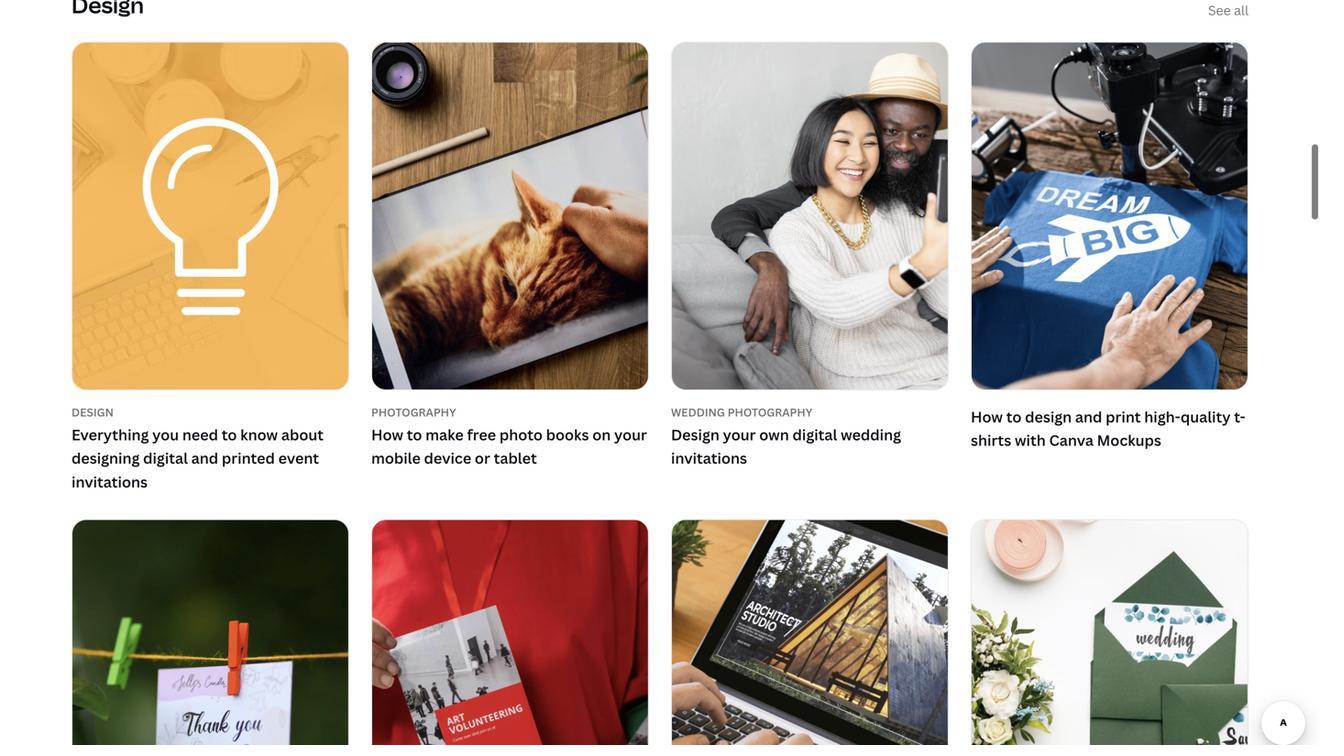Task type: describe. For each thing, give the bounding box(es) containing it.
with
[[1015, 431, 1046, 450]]

or
[[475, 449, 490, 468]]

see
[[1208, 1, 1231, 19]]

quality
[[1181, 407, 1231, 427]]

shirts
[[971, 431, 1011, 450]]

how to make free photo books on your mobile device or tablet link
[[371, 423, 649, 470]]

how inside photography how to make free photo books on your mobile device or tablet
[[371, 425, 403, 445]]

you
[[152, 425, 179, 445]]

about
[[281, 425, 324, 445]]

to inside design everything you need to know about designing digital and printed event invitations
[[222, 425, 237, 445]]

design link
[[72, 405, 349, 420]]

invitations inside design everything you need to know about designing digital and printed event invitations
[[72, 472, 148, 492]]

event
[[278, 449, 319, 468]]

everything you need to know about designing digital and printed event invitations link
[[72, 423, 349, 494]]

see all link
[[1208, 0, 1249, 20]]

on
[[592, 425, 611, 445]]

design
[[1025, 407, 1072, 427]]

own
[[759, 425, 789, 445]]

designing
[[72, 449, 140, 468]]

print
[[1106, 407, 1141, 427]]

mockups
[[1097, 431, 1162, 450]]

design inside wedding photography design your own digital wedding invitations
[[671, 425, 720, 445]]

photography
[[371, 405, 456, 420]]

design inside design everything you need to know about designing digital and printed event invitations
[[72, 405, 114, 420]]

photography
[[728, 405, 813, 420]]

books
[[546, 425, 589, 445]]

everything
[[72, 425, 149, 445]]

your inside photography how to make free photo books on your mobile device or tablet
[[614, 425, 647, 445]]

digital inside design everything you need to know about designing digital and printed event invitations
[[143, 449, 188, 468]]

photo
[[500, 425, 543, 445]]

to inside photography how to make free photo books on your mobile device or tablet
[[407, 425, 422, 445]]

wedding photography link
[[671, 405, 949, 420]]



Task type: vqa. For each thing, say whether or not it's contained in the screenshot.
TO
yes



Task type: locate. For each thing, give the bounding box(es) containing it.
design everything you need to know about designing digital and printed event invitations
[[72, 405, 324, 492]]

2 horizontal spatial to
[[1006, 407, 1022, 427]]

1 your from the left
[[614, 425, 647, 445]]

and inside design everything you need to know about designing digital and printed event invitations
[[191, 449, 218, 468]]

0 horizontal spatial digital
[[143, 449, 188, 468]]

1 horizontal spatial how
[[971, 407, 1003, 427]]

to inside how to design and print high-quality t- shirts with canva mockups
[[1006, 407, 1022, 427]]

mobile
[[371, 449, 421, 468]]

wedding
[[671, 405, 725, 420]]

your
[[614, 425, 647, 445], [723, 425, 756, 445]]

0 horizontal spatial how
[[371, 425, 403, 445]]

need
[[182, 425, 218, 445]]

how to design and print high-quality t- shirts with canva mockups
[[971, 407, 1246, 450]]

1 horizontal spatial your
[[723, 425, 756, 445]]

design
[[72, 405, 114, 420], [671, 425, 720, 445]]

invitations down the wedding
[[671, 449, 747, 468]]

see all
[[1208, 1, 1249, 19]]

high-
[[1144, 407, 1181, 427]]

1 vertical spatial digital
[[143, 449, 188, 468]]

1 horizontal spatial to
[[407, 425, 422, 445]]

0 vertical spatial invitations
[[671, 449, 747, 468]]

to up with
[[1006, 407, 1022, 427]]

to right need
[[222, 425, 237, 445]]

photography how to make free photo books on your mobile device or tablet
[[371, 405, 647, 468]]

0 vertical spatial and
[[1075, 407, 1102, 427]]

design up everything
[[72, 405, 114, 420]]

design down the wedding
[[671, 425, 720, 445]]

1 vertical spatial and
[[191, 449, 218, 468]]

to
[[1006, 407, 1022, 427], [222, 425, 237, 445], [407, 425, 422, 445]]

digital down you
[[143, 449, 188, 468]]

your inside wedding photography design your own digital wedding invitations
[[723, 425, 756, 445]]

make
[[426, 425, 464, 445]]

pexels thới nam cao 10806198 image
[[72, 520, 348, 745]]

and down need
[[191, 449, 218, 468]]

invitations down 'designing'
[[72, 472, 148, 492]]

printed
[[222, 449, 275, 468]]

1 horizontal spatial invitations
[[671, 449, 747, 468]]

1 horizontal spatial and
[[1075, 407, 1102, 427]]

how up mobile
[[371, 425, 403, 445]]

invitations
[[671, 449, 747, 468], [72, 472, 148, 492]]

digital inside wedding photography design your own digital wedding invitations
[[793, 425, 837, 445]]

1 horizontal spatial digital
[[793, 425, 837, 445]]

0 horizontal spatial to
[[222, 425, 237, 445]]

0 vertical spatial design
[[72, 405, 114, 420]]

free
[[467, 425, 496, 445]]

2 your from the left
[[723, 425, 756, 445]]

0 horizontal spatial and
[[191, 449, 218, 468]]

digital
[[793, 425, 837, 445], [143, 449, 188, 468]]

canva
[[1049, 431, 1094, 450]]

how up the 'shirts'
[[971, 407, 1003, 427]]

all
[[1234, 1, 1249, 19]]

1 vertical spatial design
[[671, 425, 720, 445]]

0 horizontal spatial invitations
[[72, 472, 148, 492]]

t-
[[1234, 407, 1246, 427]]

and up canva
[[1075, 407, 1102, 427]]

0 vertical spatial digital
[[793, 425, 837, 445]]

and
[[1075, 407, 1102, 427], [191, 449, 218, 468]]

how inside how to design and print high-quality t- shirts with canva mockups
[[971, 407, 1003, 427]]

wedding
[[841, 425, 901, 445]]

digital down wedding photography link
[[793, 425, 837, 445]]

to down photography
[[407, 425, 422, 445]]

0 horizontal spatial your
[[614, 425, 647, 445]]

how
[[971, 407, 1003, 427], [371, 425, 403, 445]]

1 horizontal spatial design
[[671, 425, 720, 445]]

wedding photography design your own digital wedding invitations
[[671, 405, 901, 468]]

your left own
[[723, 425, 756, 445]]

how to design and print high-quality t- shirts with canva mockups link
[[971, 42, 1249, 456]]

design your own digital wedding invitations link
[[671, 423, 949, 470]]

0 horizontal spatial design
[[72, 405, 114, 420]]

tablet
[[494, 449, 537, 468]]

photography link
[[371, 405, 649, 420]]

device
[[424, 449, 471, 468]]

invitations inside wedding photography design your own digital wedding invitations
[[671, 449, 747, 468]]

your right 'on'
[[614, 425, 647, 445]]

and inside how to design and print high-quality t- shirts with canva mockups
[[1075, 407, 1102, 427]]

know
[[240, 425, 278, 445]]

1 vertical spatial invitations
[[72, 472, 148, 492]]



